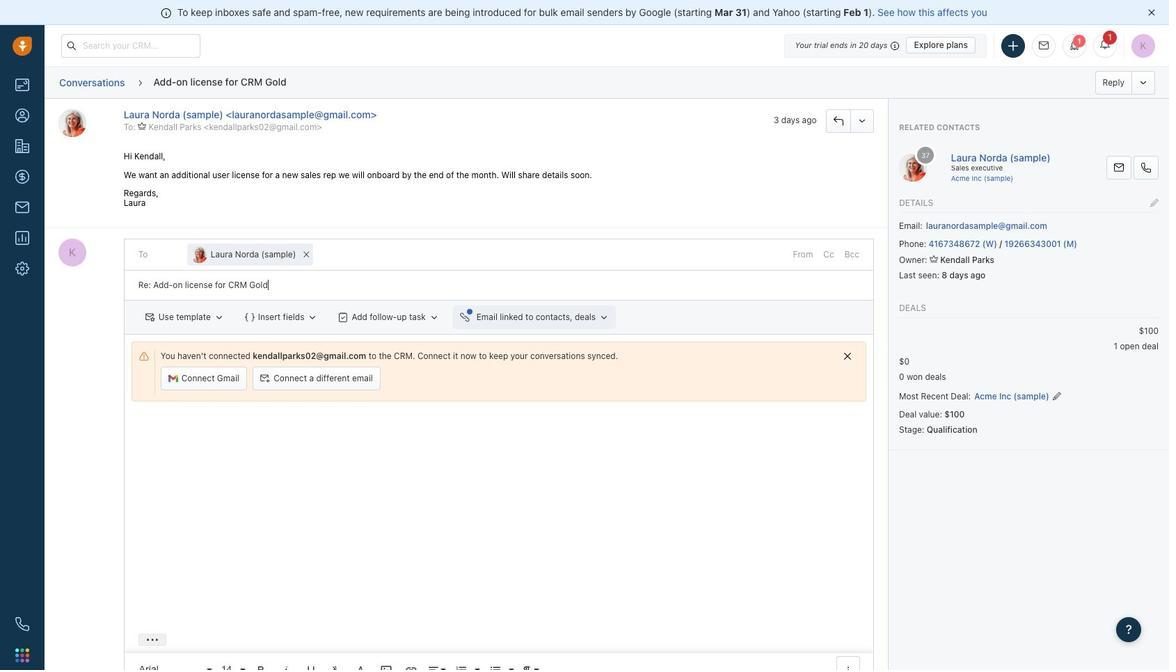 Task type: describe. For each thing, give the bounding box(es) containing it.
text color image
[[355, 664, 367, 670]]

Search your CRM... text field
[[61, 34, 200, 57]]

phone element
[[8, 610, 36, 638]]

bold (⌘b) image
[[255, 664, 267, 670]]

Write a subject line text field
[[124, 271, 873, 300]]

clear formatting image
[[330, 664, 342, 670]]

unordered list image
[[489, 664, 502, 670]]

insert image (⌘p) image
[[380, 664, 392, 670]]

phone image
[[15, 617, 29, 631]]



Task type: vqa. For each thing, say whether or not it's contained in the screenshot.
ITALIC (⌘I) Image
yes



Task type: locate. For each thing, give the bounding box(es) containing it.
insert link (⌘k) image
[[405, 664, 417, 670]]

more misc image
[[842, 664, 855, 670]]

ordered list image
[[455, 664, 468, 670]]

send email image
[[1039, 41, 1049, 50]]

application
[[124, 405, 873, 670]]

underline (⌘u) image
[[305, 664, 317, 670]]

italic (⌘i) image
[[280, 664, 292, 670]]

freshworks switcher image
[[15, 648, 29, 662]]

menu item
[[1049, 390, 1061, 405]]

close image
[[1148, 9, 1155, 16]]

show quoted text image
[[138, 634, 166, 646]]

paragraph format image
[[520, 664, 533, 670]]

align image
[[427, 664, 440, 670]]

edit image
[[1150, 198, 1159, 208]]



